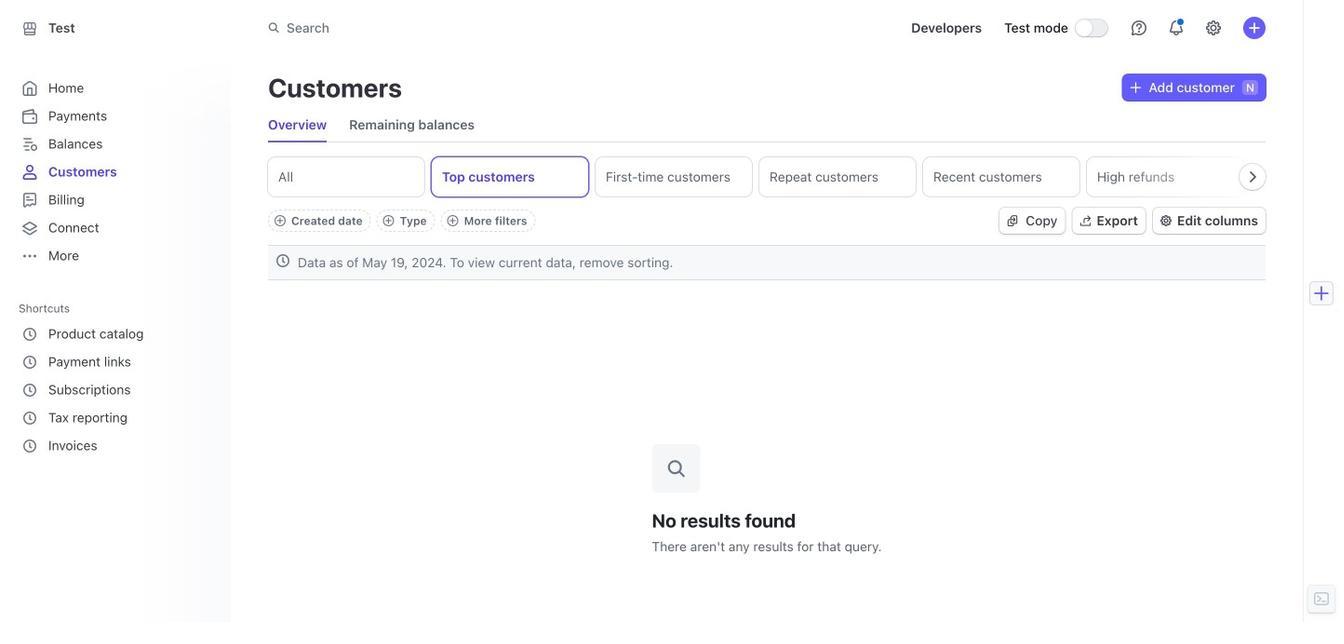 Task type: locate. For each thing, give the bounding box(es) containing it.
0 vertical spatial svg image
[[1131, 82, 1142, 93]]

1 horizontal spatial svg image
[[1131, 82, 1142, 93]]

svg image
[[1131, 82, 1142, 93], [1008, 215, 1019, 226]]

add type image
[[383, 215, 395, 226]]

0 horizontal spatial svg image
[[1008, 215, 1019, 226]]

toolbar
[[268, 210, 536, 232]]

settings image
[[1207, 20, 1222, 35]]

Test mode checkbox
[[1076, 20, 1108, 36]]

Search text field
[[257, 11, 782, 45]]

1 vertical spatial svg image
[[1008, 215, 1019, 226]]

core navigation links element
[[19, 74, 212, 270]]

2 shortcuts element from the top
[[19, 320, 212, 460]]

1 shortcuts element from the top
[[19, 295, 216, 460]]

shortcuts element
[[19, 295, 216, 460], [19, 320, 212, 460]]

manage shortcuts image
[[197, 303, 209, 314]]

0 vertical spatial tab list
[[268, 108, 475, 142]]

None search field
[[257, 11, 782, 45]]

tab list
[[268, 108, 475, 142], [264, 154, 1341, 200]]

help image
[[1132, 20, 1147, 35]]

1 vertical spatial tab list
[[264, 154, 1341, 200]]



Task type: describe. For each thing, give the bounding box(es) containing it.
add more filters image
[[448, 215, 459, 226]]

add created date image
[[275, 215, 286, 226]]

notifications image
[[1170, 20, 1184, 35]]



Task type: vqa. For each thing, say whether or not it's contained in the screenshot.
'Test mode'
no



